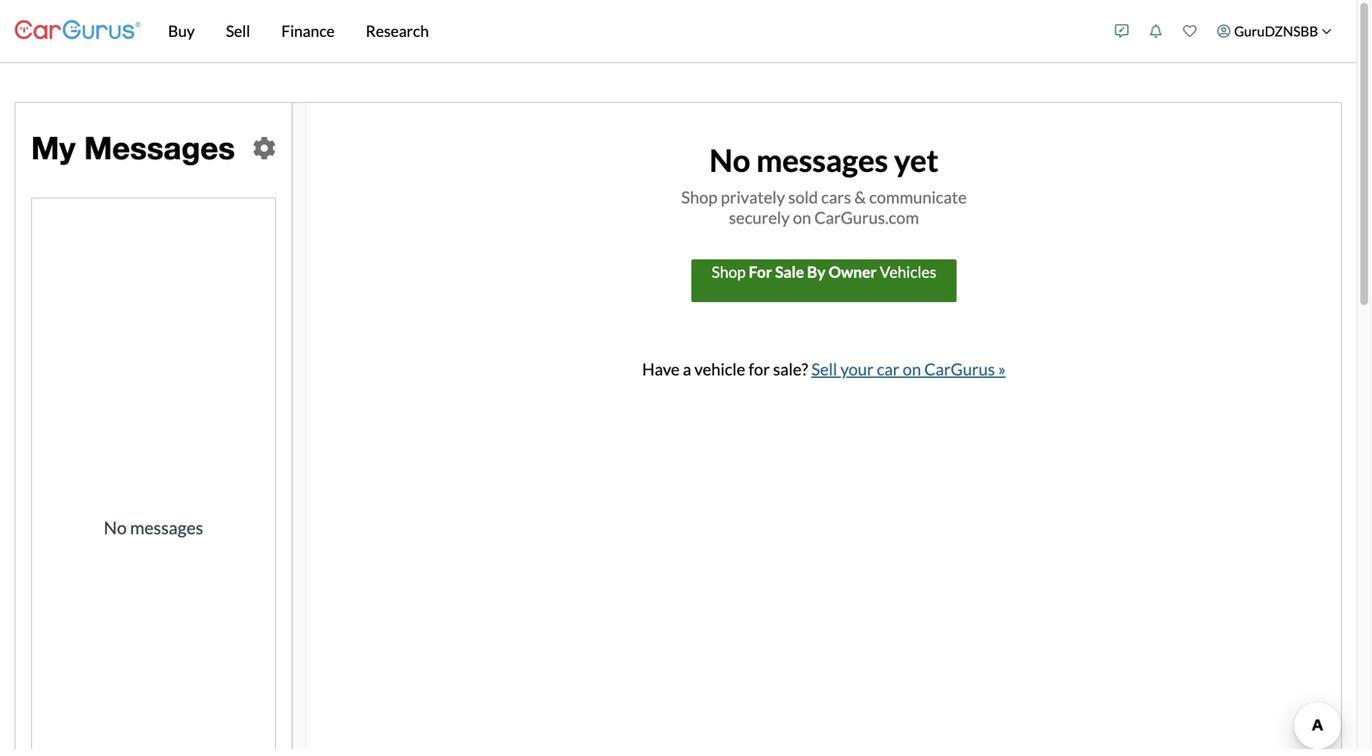 Task type: describe. For each thing, give the bounding box(es) containing it.
messages
[[84, 129, 235, 166]]

my
[[31, 129, 75, 166]]

cars
[[822, 187, 852, 207]]

gurudznsbb button
[[1207, 4, 1342, 58]]

sale
[[775, 262, 805, 281]]

cog image
[[253, 136, 276, 160]]

no messages yet status
[[307, 103, 1342, 420]]

cargurus logo homepage link image
[[15, 3, 141, 59]]

open notifications image
[[1150, 24, 1163, 38]]

by
[[807, 262, 826, 281]]

finance button
[[266, 0, 350, 62]]

sell your car on cargurus » link
[[812, 359, 1006, 379]]

menu bar containing buy
[[141, 0, 1105, 62]]

&
[[855, 187, 866, 207]]

finance
[[281, 21, 335, 40]]

buy button
[[153, 0, 210, 62]]

gurudznsbb menu
[[1105, 4, 1342, 58]]

research
[[366, 21, 429, 40]]

your
[[841, 359, 874, 379]]

have a vehicle for sale? sell your car on cargurus »
[[642, 359, 1006, 379]]

a
[[683, 359, 692, 379]]

1 vertical spatial shop
[[712, 262, 746, 281]]

securely
[[729, 208, 790, 228]]

no for no messages yet shop privately sold cars & communicate securely on cargurus.com
[[710, 142, 751, 179]]

messages for no messages
[[130, 517, 203, 538]]

for
[[749, 359, 770, 379]]

privately
[[721, 187, 785, 207]]

chevron down image
[[1322, 26, 1332, 36]]

owner
[[829, 262, 877, 281]]

sell inside no messages yet status
[[812, 359, 838, 379]]

have
[[642, 359, 680, 379]]

research button
[[350, 0, 445, 62]]

sell button
[[210, 0, 266, 62]]



Task type: vqa. For each thing, say whether or not it's contained in the screenshot.
14,649
no



Task type: locate. For each thing, give the bounding box(es) containing it.
1 vertical spatial sell
[[812, 359, 838, 379]]

car
[[877, 359, 900, 379]]

cargurus
[[925, 359, 995, 379]]

1 horizontal spatial sell
[[812, 359, 838, 379]]

sold
[[789, 187, 818, 207]]

cargurus logo homepage link link
[[15, 3, 141, 59]]

buy
[[168, 21, 195, 40]]

»
[[999, 359, 1006, 379]]

shop left privately
[[682, 187, 718, 207]]

1 vertical spatial messages
[[130, 517, 203, 538]]

no messages
[[104, 517, 203, 538]]

0 vertical spatial no
[[710, 142, 751, 179]]

messages inside 'no messages yet shop privately sold cars & communicate securely on cargurus.com'
[[757, 142, 889, 179]]

shop inside 'no messages yet shop privately sold cars & communicate securely on cargurus.com'
[[682, 187, 718, 207]]

on right "car"
[[903, 359, 922, 379]]

on down the sold
[[793, 208, 812, 228]]

no
[[710, 142, 751, 179], [104, 517, 127, 538]]

0 horizontal spatial sell
[[226, 21, 250, 40]]

no inside 'no messages yet shop privately sold cars & communicate securely on cargurus.com'
[[710, 142, 751, 179]]

my messages
[[31, 129, 235, 166]]

shop
[[682, 187, 718, 207], [712, 262, 746, 281]]

0 horizontal spatial messages
[[130, 517, 203, 538]]

vehicles
[[880, 262, 937, 281]]

sell
[[226, 21, 250, 40], [812, 359, 838, 379]]

0 vertical spatial on
[[793, 208, 812, 228]]

cargurus.com
[[815, 208, 919, 228]]

for
[[749, 262, 772, 281]]

0 horizontal spatial on
[[793, 208, 812, 228]]

yet
[[895, 142, 939, 179]]

shop left for
[[712, 262, 746, 281]]

sell right buy
[[226, 21, 250, 40]]

user icon image
[[1218, 24, 1231, 38]]

sale?
[[773, 359, 808, 379]]

messages for no messages yet shop privately sold cars & communicate securely on cargurus.com
[[757, 142, 889, 179]]

communicate
[[870, 187, 967, 207]]

0 vertical spatial sell
[[226, 21, 250, 40]]

menu bar
[[141, 0, 1105, 62]]

sell inside dropdown button
[[226, 21, 250, 40]]

vehicle
[[695, 359, 746, 379]]

add a car review image
[[1116, 24, 1129, 38]]

1 vertical spatial on
[[903, 359, 922, 379]]

0 vertical spatial messages
[[757, 142, 889, 179]]

0 horizontal spatial no
[[104, 517, 127, 538]]

on
[[793, 208, 812, 228], [903, 359, 922, 379]]

sell left your
[[812, 359, 838, 379]]

shop for sale by owner vehicles
[[712, 262, 937, 281]]

gurudznsbb
[[1235, 23, 1319, 39]]

1 horizontal spatial messages
[[757, 142, 889, 179]]

1 horizontal spatial on
[[903, 359, 922, 379]]

on inside 'no messages yet shop privately sold cars & communicate securely on cargurus.com'
[[793, 208, 812, 228]]

1 vertical spatial no
[[104, 517, 127, 538]]

messages
[[757, 142, 889, 179], [130, 517, 203, 538]]

1 horizontal spatial no
[[710, 142, 751, 179]]

0 vertical spatial shop
[[682, 187, 718, 207]]

no messages yet shop privately sold cars & communicate securely on cargurus.com
[[682, 142, 967, 228]]

saved cars image
[[1184, 24, 1197, 38]]

no for no messages
[[104, 517, 127, 538]]



